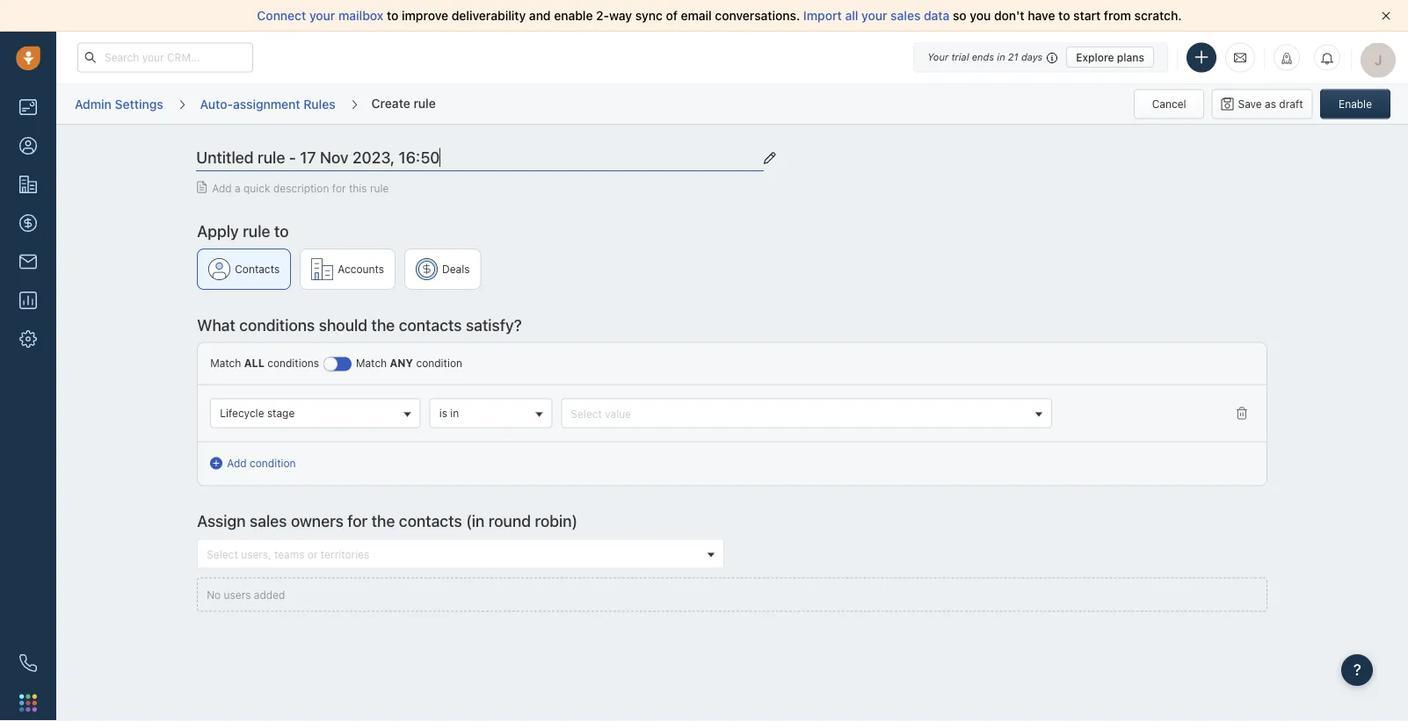 Task type: locate. For each thing, give the bounding box(es) containing it.
rules
[[304, 97, 336, 111]]

ends
[[972, 51, 995, 63]]

from
[[1104, 8, 1132, 23]]

stage
[[267, 407, 295, 420]]

add inside 'link'
[[227, 458, 247, 470]]

0 horizontal spatial condition
[[250, 458, 296, 470]]

of
[[666, 8, 678, 23]]

owners
[[291, 512, 344, 531]]

is in
[[439, 407, 459, 420]]

sales left data
[[891, 8, 921, 23]]

deals link
[[405, 249, 481, 290]]

1 vertical spatial contacts
[[399, 512, 462, 531]]

apply
[[197, 222, 239, 241]]

1 vertical spatial in
[[451, 407, 459, 420]]

sales right assign
[[250, 512, 287, 531]]

scratch.
[[1135, 8, 1182, 23]]

1 horizontal spatial your
[[862, 8, 888, 23]]

0 vertical spatial add
[[212, 182, 232, 194]]

2 match from the left
[[356, 357, 387, 370]]

1 the from the top
[[372, 316, 395, 334]]

1 horizontal spatial to
[[387, 8, 399, 23]]

0 horizontal spatial your
[[310, 8, 335, 23]]

to right mailbox
[[387, 8, 399, 23]]

freshworks switcher image
[[19, 695, 37, 713]]

1 your from the left
[[310, 8, 335, 23]]

contacts
[[399, 316, 462, 334], [399, 512, 462, 531]]

your
[[310, 8, 335, 23], [862, 8, 888, 23]]

2 horizontal spatial rule
[[414, 96, 436, 110]]

rule right this
[[370, 182, 389, 194]]

0 horizontal spatial for
[[332, 182, 346, 194]]

in left 21
[[998, 51, 1006, 63]]

1 horizontal spatial in
[[998, 51, 1006, 63]]

send email image
[[1235, 50, 1247, 65]]

Select value search field
[[567, 405, 1030, 424]]

save as draft
[[1239, 98, 1304, 110]]

in
[[998, 51, 1006, 63], [451, 407, 459, 420]]

enable
[[554, 8, 593, 23]]

1 contacts from the top
[[399, 316, 462, 334]]

sync
[[636, 8, 663, 23]]

match left the any
[[356, 357, 387, 370]]

rule up the contacts
[[243, 222, 270, 241]]

contacts up match any condition
[[399, 316, 462, 334]]

1 vertical spatial the
[[372, 512, 395, 531]]

1 match from the left
[[210, 357, 241, 370]]

condition right the any
[[416, 357, 463, 370]]

1 vertical spatial for
[[348, 512, 368, 531]]

days
[[1022, 51, 1043, 63]]

robin)
[[535, 512, 578, 531]]

conversations.
[[715, 8, 800, 23]]

1 horizontal spatial sales
[[891, 8, 921, 23]]

lifecycle stage
[[220, 407, 295, 420]]

for left this
[[332, 182, 346, 194]]

conditions
[[239, 316, 315, 334], [267, 357, 319, 370]]

0 horizontal spatial sales
[[250, 512, 287, 531]]

accounts link
[[300, 249, 396, 290]]

create rule
[[372, 96, 436, 110]]

match
[[210, 357, 241, 370], [356, 357, 387, 370]]

explore
[[1077, 51, 1115, 63]]

1 vertical spatial add
[[227, 458, 247, 470]]

to
[[387, 8, 399, 23], [1059, 8, 1071, 23], [274, 222, 289, 241]]

sales
[[891, 8, 921, 23], [250, 512, 287, 531]]

0 horizontal spatial to
[[274, 222, 289, 241]]

condition down stage
[[250, 458, 296, 470]]

your right the "all"
[[862, 8, 888, 23]]

add down lifecycle
[[227, 458, 247, 470]]

2 your from the left
[[862, 8, 888, 23]]

this
[[349, 182, 367, 194]]

match all conditions
[[210, 357, 319, 370]]

conditions right all
[[267, 357, 319, 370]]

cancel
[[1153, 98, 1187, 110]]

0 horizontal spatial match
[[210, 357, 241, 370]]

phone image
[[19, 655, 37, 673]]

0 horizontal spatial in
[[451, 407, 459, 420]]

0 horizontal spatial rule
[[243, 222, 270, 241]]

1 vertical spatial condition
[[250, 458, 296, 470]]

have
[[1028, 8, 1056, 23]]

Search your CRM... text field
[[77, 43, 253, 73]]

for right owners
[[348, 512, 368, 531]]

match for match any condition
[[356, 357, 387, 370]]

admin settings
[[75, 97, 163, 111]]

no
[[207, 589, 221, 602]]

mailbox
[[339, 8, 384, 23]]

rule for create rule
[[414, 96, 436, 110]]

import
[[804, 8, 842, 23]]

match left all
[[210, 357, 241, 370]]

contacts link
[[197, 249, 291, 290]]

0 vertical spatial sales
[[891, 8, 921, 23]]

the right owners
[[372, 512, 395, 531]]

0 vertical spatial the
[[372, 316, 395, 334]]

your left mailbox
[[310, 8, 335, 23]]

enable button
[[1321, 89, 1391, 119]]

condition
[[416, 357, 463, 370], [250, 458, 296, 470]]

1 vertical spatial rule
[[370, 182, 389, 194]]

add for add condition
[[227, 458, 247, 470]]

conditions up match all conditions
[[239, 316, 315, 334]]

0 vertical spatial condition
[[416, 357, 463, 370]]

1 horizontal spatial rule
[[370, 182, 389, 194]]

deliverability
[[452, 8, 526, 23]]

what
[[197, 316, 236, 334]]

settings
[[115, 97, 163, 111]]

add left a
[[212, 182, 232, 194]]

the
[[372, 316, 395, 334], [372, 512, 395, 531]]

accounts
[[338, 263, 384, 275]]

1 vertical spatial sales
[[250, 512, 287, 531]]

0 vertical spatial rule
[[414, 96, 436, 110]]

all
[[244, 357, 265, 370]]

to up the contacts
[[274, 222, 289, 241]]

in right is
[[451, 407, 459, 420]]

explore plans link
[[1067, 47, 1155, 68]]

connect
[[257, 8, 306, 23]]

rule right create
[[414, 96, 436, 110]]

add condition link
[[210, 456, 296, 472]]

to left "start"
[[1059, 8, 1071, 23]]

1 horizontal spatial match
[[356, 357, 387, 370]]

auto-assignment rules
[[200, 97, 336, 111]]

is in button
[[430, 399, 553, 429]]

the right should
[[372, 316, 395, 334]]

as
[[1266, 98, 1277, 110]]

and
[[529, 8, 551, 23]]

Enter a name for this rule text field
[[196, 145, 764, 171]]

1 horizontal spatial condition
[[416, 357, 463, 370]]

0 vertical spatial contacts
[[399, 316, 462, 334]]

satisfy?
[[466, 316, 522, 334]]

2 vertical spatial rule
[[243, 222, 270, 241]]

round
[[489, 512, 531, 531]]

(in
[[466, 512, 485, 531]]

for
[[332, 182, 346, 194], [348, 512, 368, 531]]

contacts up 'select users, teams or territories' search field
[[399, 512, 462, 531]]

21
[[1009, 51, 1019, 63]]



Task type: vqa. For each thing, say whether or not it's contained in the screenshot.
It'S
no



Task type: describe. For each thing, give the bounding box(es) containing it.
email
[[681, 8, 712, 23]]

auto-assignment rules link
[[199, 90, 337, 118]]

explore plans
[[1077, 51, 1145, 63]]

users
[[224, 589, 251, 602]]

way
[[609, 8, 632, 23]]

added
[[254, 589, 285, 602]]

no users added
[[207, 589, 285, 602]]

quick
[[244, 182, 270, 194]]

any
[[390, 357, 413, 370]]

auto-
[[200, 97, 233, 111]]

save as draft button
[[1212, 89, 1313, 119]]

description
[[273, 182, 329, 194]]

lifecycle
[[220, 407, 264, 420]]

add condition
[[227, 458, 296, 470]]

1 vertical spatial conditions
[[267, 357, 319, 370]]

don't
[[995, 8, 1025, 23]]

0 vertical spatial for
[[332, 182, 346, 194]]

admin settings link
[[74, 90, 164, 118]]

what conditions should the contacts satisfy?
[[197, 316, 522, 334]]

save
[[1239, 98, 1263, 110]]

lifecycle stage button
[[210, 399, 421, 429]]

phone element
[[11, 646, 46, 682]]

draft
[[1280, 98, 1304, 110]]

plans
[[1118, 51, 1145, 63]]

all
[[845, 8, 859, 23]]

deals
[[442, 263, 470, 275]]

Select users, teams or territories search field
[[202, 546, 702, 564]]

condition inside 'link'
[[250, 458, 296, 470]]

apply rule to
[[197, 222, 289, 241]]

0 vertical spatial in
[[998, 51, 1006, 63]]

you
[[970, 8, 991, 23]]

0 vertical spatial conditions
[[239, 316, 315, 334]]

improve
[[402, 8, 449, 23]]

assign sales owners for the contacts (in round robin)
[[197, 512, 578, 531]]

trial
[[952, 51, 970, 63]]

assign
[[197, 512, 246, 531]]

your trial ends in 21 days
[[928, 51, 1043, 63]]

add a quick description for this rule
[[212, 182, 389, 194]]

data
[[924, 8, 950, 23]]

match for match all conditions
[[210, 357, 241, 370]]

a
[[235, 182, 241, 194]]

in inside 'button'
[[451, 407, 459, 420]]

create
[[372, 96, 411, 110]]

enable
[[1339, 98, 1373, 110]]

cancel button
[[1135, 89, 1205, 119]]

2 the from the top
[[372, 512, 395, 531]]

2 horizontal spatial to
[[1059, 8, 1071, 23]]

2-
[[596, 8, 609, 23]]

your
[[928, 51, 949, 63]]

1 horizontal spatial for
[[348, 512, 368, 531]]

2 contacts from the top
[[399, 512, 462, 531]]

import all your sales data link
[[804, 8, 953, 23]]

is
[[439, 407, 448, 420]]

what's new image
[[1281, 52, 1294, 65]]

connect your mailbox link
[[257, 8, 387, 23]]

assignment
[[233, 97, 300, 111]]

start
[[1074, 8, 1101, 23]]

add for add a quick description for this rule
[[212, 182, 232, 194]]

connect your mailbox to improve deliverability and enable 2-way sync of email conversations. import all your sales data so you don't have to start from scratch.
[[257, 8, 1182, 23]]

close image
[[1382, 11, 1391, 20]]

contacts
[[235, 263, 280, 275]]

should
[[319, 316, 368, 334]]

match any condition
[[356, 357, 463, 370]]

so
[[953, 8, 967, 23]]

rule for apply rule to
[[243, 222, 270, 241]]

admin
[[75, 97, 112, 111]]



